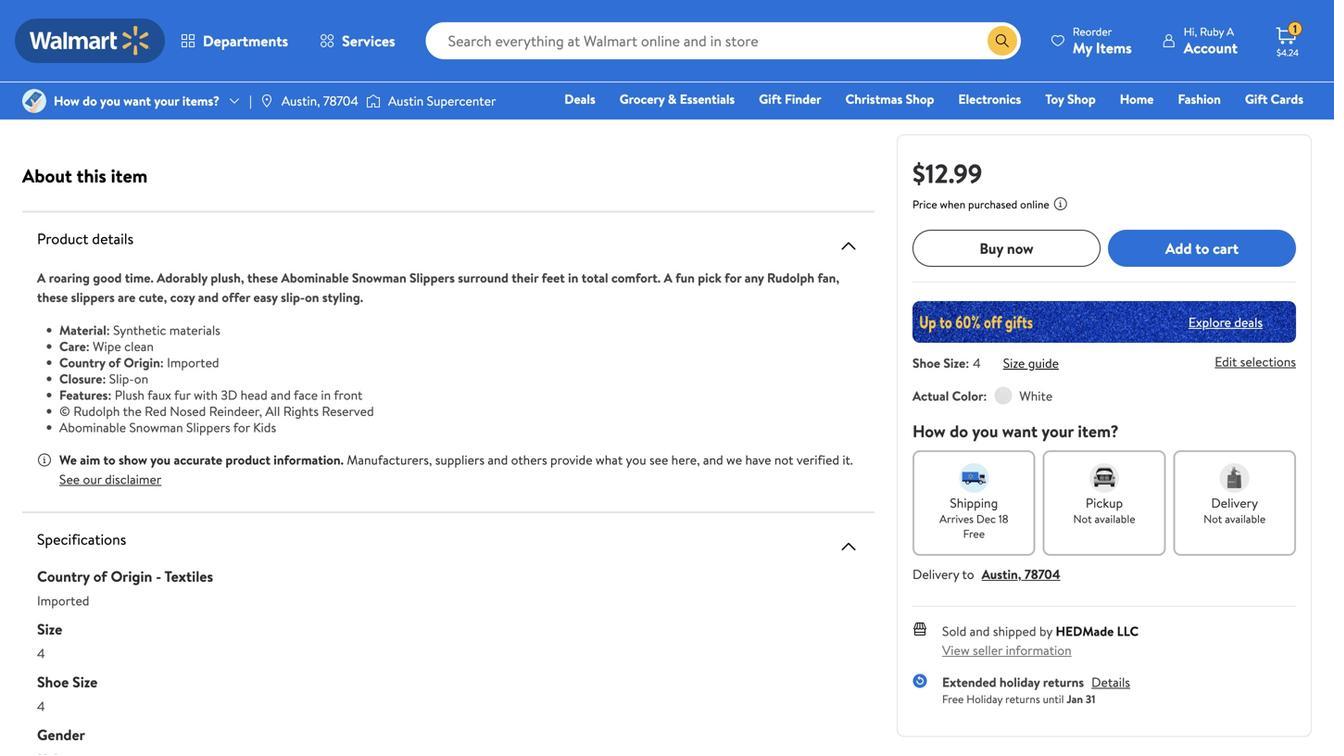Task type: vqa. For each thing, say whether or not it's contained in the screenshot.


Task type: describe. For each thing, give the bounding box(es) containing it.
online
[[1021, 197, 1050, 212]]

2-day shipping for product group containing 2-day shipping
[[243, 64, 312, 80]]

3+ day shipping
[[30, 14, 104, 30]]

about
[[22, 163, 72, 189]]

3+
[[30, 14, 42, 30]]

gift cards link
[[1238, 89, 1313, 109]]

home link
[[1112, 89, 1163, 109]]

when
[[941, 197, 966, 212]]

cozy
[[170, 288, 195, 306]]

one debit
[[1162, 116, 1225, 134]]

2 horizontal spatial 2-day shipping
[[669, 35, 738, 51]]

snowman inside a roaring good time. adorably plush, these abominable snowman slippers surround their feet in total comfort. a fun pick for any rudolph fan, these slippers are cute, cozy and offer easy slip-on styling.
[[352, 269, 407, 287]]

to for delivery
[[963, 566, 975, 584]]

and left the others
[[488, 451, 508, 469]]

31
[[1086, 692, 1096, 707]]

abominable inside a roaring good time. adorably plush, these abominable snowman slippers surround their feet in total comfort. a fun pick for any rudolph fan, these slippers are cute, cozy and offer easy slip-on styling.
[[281, 269, 349, 287]]

product details
[[37, 229, 134, 249]]

all
[[265, 402, 280, 420]]

information
[[1006, 642, 1072, 660]]

0 horizontal spatial a
[[37, 269, 46, 287]]

view
[[943, 642, 970, 660]]

available for delivery
[[1226, 511, 1267, 527]]

shipping arrives dec 18 free
[[940, 494, 1009, 542]]

until
[[1044, 692, 1065, 707]]

day down departments
[[253, 64, 269, 80]]

Search search field
[[426, 22, 1021, 59]]

free for extended
[[943, 692, 964, 707]]

of inside material: synthetic materials care: wipe clean country of origin: imported closure: slip-on features: plush faux fur with 3d head and face in front © rudolph the red nosed reindeer, all rights reserved abominable snowman slippers for kids
[[109, 354, 121, 372]]

sold
[[943, 623, 967, 641]]

offer
[[222, 288, 250, 306]]

pickup not available
[[1074, 494, 1136, 527]]

hi, ruby a account
[[1185, 24, 1239, 58]]

buy
[[980, 238, 1004, 258]]

add to cart
[[1166, 238, 1240, 258]]

grocery & essentials
[[620, 90, 735, 108]]

0 horizontal spatial these
[[37, 288, 68, 306]]

care:
[[59, 337, 90, 356]]

edit selections button
[[1216, 353, 1297, 371]]

red
[[145, 402, 167, 420]]

manufacturers,
[[347, 451, 432, 469]]

0 horizontal spatial returns
[[1006, 692, 1041, 707]]

electronics
[[959, 90, 1022, 108]]

home
[[1121, 90, 1155, 108]]

account
[[1185, 38, 1239, 58]]

shipping right 3+
[[64, 14, 104, 30]]

you down color
[[973, 420, 999, 443]]

©
[[59, 402, 70, 420]]

gift finder link
[[751, 89, 830, 109]]

0 vertical spatial these
[[247, 269, 278, 287]]

 image for how do you want your items?
[[22, 89, 46, 113]]

comfort.
[[612, 269, 661, 287]]

walmart+
[[1249, 116, 1304, 134]]

gift for finder
[[759, 90, 782, 108]]

abominable inside material: synthetic materials care: wipe clean country of origin: imported closure: slip-on features: plush faux fur with 3d head and face in front © rudolph the red nosed reindeer, all rights reserved abominable snowman slippers for kids
[[59, 419, 126, 437]]

to inside we aim to show you accurate product information. manufacturers, suppliers and others provide what you see here, and we have not verified it. see our disclaimer
[[103, 451, 116, 469]]

of inside country of origin - textiles imported size 4 shoe size 4
[[93, 566, 107, 587]]

product group containing 10
[[666, 0, 838, 133]]

delivery for to
[[913, 566, 960, 584]]

christmas shop link
[[838, 89, 943, 109]]

125
[[512, 34, 527, 50]]

and inside a roaring good time. adorably plush, these abominable snowman slippers surround their feet in total comfort. a fun pick for any rudolph fan, these slippers are cute, cozy and offer easy slip-on styling.
[[198, 288, 219, 306]]

item?
[[1078, 420, 1120, 443]]

product details image
[[838, 235, 860, 257]]

departments button
[[165, 19, 304, 63]]

gender
[[37, 725, 85, 745]]

on inside a roaring good time. adorably plush, these abominable snowman slippers surround their feet in total comfort. a fun pick for any rudolph fan, these slippers are cute, cozy and offer easy slip-on styling.
[[305, 288, 319, 306]]

toy shop link
[[1038, 89, 1105, 109]]

buy now button
[[913, 230, 1101, 267]]

llc
[[1118, 623, 1140, 641]]

to for add
[[1196, 238, 1210, 258]]

reorder my items
[[1073, 24, 1133, 58]]

services
[[342, 31, 396, 51]]

and up seller
[[970, 623, 991, 641]]

clean
[[124, 337, 154, 356]]

slippers inside a roaring good time. adorably plush, these abominable snowman slippers surround their feet in total comfort. a fun pick for any rudolph fan, these slippers are cute, cozy and offer easy slip-on styling.
[[410, 269, 455, 287]]

&
[[668, 90, 677, 108]]

debit
[[1193, 116, 1225, 134]]

hedmade
[[1056, 623, 1115, 641]]

slippers inside material: synthetic materials care: wipe clean country of origin: imported closure: slip-on features: plush faux fur with 3d head and face in front © rudolph the red nosed reindeer, all rights reserved abominable snowman slippers for kids
[[186, 419, 231, 437]]

gift for cards
[[1246, 90, 1269, 108]]

do for how do you want your items?
[[83, 92, 97, 110]]

show
[[119, 451, 147, 469]]

: for size
[[966, 354, 970, 372]]

Walmart Site-Wide search field
[[426, 22, 1021, 59]]

material: synthetic materials care: wipe clean country of origin: imported closure: slip-on features: plush faux fur with 3d head and face in front © rudolph the red nosed reindeer, all rights reserved abominable snowman slippers for kids
[[59, 321, 374, 437]]

departments
[[203, 31, 288, 51]]

0 vertical spatial 4
[[974, 354, 982, 372]]

day right 3+
[[45, 14, 61, 30]]

shipping up austin, 78704 on the left top
[[272, 64, 312, 80]]

not for pickup
[[1074, 511, 1093, 527]]

how do you want your items?
[[54, 92, 220, 110]]

grocery
[[620, 90, 665, 108]]

your for items?
[[154, 92, 179, 110]]

3d
[[221, 386, 238, 404]]

product group containing 125
[[452, 0, 625, 133]]

delivery for not
[[1212, 494, 1259, 512]]

details
[[1092, 674, 1131, 692]]

head
[[241, 386, 268, 404]]

1 horizontal spatial returns
[[1044, 674, 1085, 692]]

intent image for shipping image
[[960, 464, 989, 493]]

deals
[[565, 90, 596, 108]]

size guide
[[1004, 354, 1060, 372]]

fur
[[174, 386, 191, 404]]

closure:
[[59, 370, 106, 388]]

view seller information link
[[943, 642, 1072, 660]]

how for how do you want your items?
[[54, 92, 80, 110]]

walmart image
[[30, 26, 150, 56]]

on inside material: synthetic materials care: wipe clean country of origin: imported closure: slip-on features: plush faux fur with 3d head and face in front © rudolph the red nosed reindeer, all rights reserved abominable snowman slippers for kids
[[134, 370, 148, 388]]

add to cart button
[[1109, 230, 1297, 267]]

do for how do you want your item?
[[950, 420, 969, 443]]

cards
[[1272, 90, 1304, 108]]

are
[[118, 288, 136, 306]]

adorably
[[157, 269, 208, 287]]

1 vertical spatial 4
[[37, 645, 45, 663]]

for inside material: synthetic materials care: wipe clean country of origin: imported closure: slip-on features: plush faux fur with 3d head and face in front © rudolph the red nosed reindeer, all rights reserved abominable snowman slippers for kids
[[233, 419, 250, 437]]

ruby
[[1201, 24, 1225, 39]]

1 horizontal spatial shoe
[[913, 354, 941, 372]]

2-day shipping for product group containing 125
[[456, 64, 525, 80]]

synthetic
[[113, 321, 166, 339]]

face
[[294, 386, 318, 404]]

deals
[[1235, 313, 1264, 331]]

2 vertical spatial 4
[[37, 698, 45, 716]]

gift cards registry
[[1091, 90, 1304, 134]]

and inside material: synthetic materials care: wipe clean country of origin: imported closure: slip-on features: plush faux fur with 3d head and face in front © rudolph the red nosed reindeer, all rights reserved abominable snowman slippers for kids
[[271, 386, 291, 404]]



Task type: locate. For each thing, give the bounding box(es) containing it.
1 horizontal spatial not
[[1204, 511, 1223, 527]]

not down intent image for pickup
[[1074, 511, 1093, 527]]

1 vertical spatial slippers
[[186, 419, 231, 437]]

in inside material: synthetic materials care: wipe clean country of origin: imported closure: slip-on features: plush faux fur with 3d head and face in front © rudolph the red nosed reindeer, all rights reserved abominable snowman slippers for kids
[[321, 386, 331, 404]]

wipe
[[93, 337, 121, 356]]

not
[[1074, 511, 1093, 527], [1204, 511, 1223, 527]]

0 horizontal spatial abominable
[[59, 419, 126, 437]]

0 horizontal spatial in
[[321, 386, 331, 404]]

1 horizontal spatial a
[[664, 269, 673, 287]]

product
[[226, 451, 271, 469]]

|
[[249, 92, 252, 110]]

it.
[[843, 451, 854, 469]]

shipping down 10
[[699, 35, 738, 51]]

2 horizontal spatial 2-
[[669, 35, 679, 51]]

1 vertical spatial on
[[134, 370, 148, 388]]

cute,
[[139, 288, 167, 306]]

available inside delivery not available
[[1226, 511, 1267, 527]]

slippers
[[71, 288, 115, 306]]

up to sixty percent off deals. shop now. image
[[913, 301, 1297, 343]]

0 horizontal spatial 2-day shipping
[[243, 64, 312, 80]]

we
[[59, 451, 77, 469]]

by
[[1040, 623, 1053, 641]]

item
[[111, 163, 148, 189]]

of left origin
[[93, 566, 107, 587]]

shop for toy shop
[[1068, 90, 1096, 108]]

in inside a roaring good time. adorably plush, these abominable snowman slippers surround their feet in total comfort. a fun pick for any rudolph fan, these slippers are cute, cozy and offer easy slip-on styling.
[[568, 269, 579, 287]]

2-day shipping up supercenter
[[456, 64, 525, 80]]

1 vertical spatial 78704
[[1025, 566, 1061, 584]]

0 horizontal spatial :
[[966, 354, 970, 372]]

extended holiday returns details free holiday returns until jan 31
[[943, 674, 1131, 707]]

accurate
[[174, 451, 223, 469]]

0 vertical spatial imported
[[167, 354, 219, 372]]

snowman inside material: synthetic materials care: wipe clean country of origin: imported closure: slip-on features: plush faux fur with 3d head and face in front © rudolph the red nosed reindeer, all rights reserved abominable snowman slippers for kids
[[129, 419, 183, 437]]

1 vertical spatial of
[[93, 566, 107, 587]]

:
[[966, 354, 970, 372], [984, 387, 988, 405]]

0 horizontal spatial to
[[103, 451, 116, 469]]

add
[[1166, 238, 1193, 258]]

slip-
[[109, 370, 134, 388]]

2- up the |
[[243, 64, 253, 80]]

0 horizontal spatial not
[[1074, 511, 1093, 527]]

austin, right the |
[[282, 92, 320, 110]]

 image for austin, 78704
[[259, 94, 274, 108]]

 image
[[366, 92, 381, 110]]

slippers left surround
[[410, 269, 455, 287]]

0 vertical spatial shoe
[[913, 354, 941, 372]]

0 vertical spatial slippers
[[410, 269, 455, 287]]

on
[[305, 288, 319, 306], [134, 370, 148, 388]]

arrives
[[940, 511, 974, 527]]

color
[[953, 387, 984, 405]]

0 horizontal spatial how
[[54, 92, 80, 110]]

delivery down "arrives" on the right bottom of the page
[[913, 566, 960, 584]]

gift finder
[[759, 90, 822, 108]]

1 not from the left
[[1074, 511, 1093, 527]]

0 vertical spatial rudolph
[[768, 269, 815, 287]]

1 vertical spatial free
[[943, 692, 964, 707]]

delivery not available
[[1204, 494, 1267, 527]]

to right aim
[[103, 451, 116, 469]]

1 vertical spatial these
[[37, 288, 68, 306]]

want for items?
[[124, 92, 151, 110]]

1 horizontal spatial :
[[984, 387, 988, 405]]

1 horizontal spatial 78704
[[1025, 566, 1061, 584]]

product group containing 2-day shipping
[[239, 0, 412, 133]]

want
[[124, 92, 151, 110], [1003, 420, 1038, 443]]

toy
[[1046, 90, 1065, 108]]

reserved
[[322, 402, 374, 420]]

fashion link
[[1170, 89, 1230, 109]]

a left fun
[[664, 269, 673, 287]]

origin:
[[124, 354, 164, 372]]

austin, 78704
[[282, 92, 359, 110]]

1 horizontal spatial these
[[247, 269, 278, 287]]

rudolph
[[768, 269, 815, 287], [73, 402, 120, 420]]

holiday
[[1000, 674, 1041, 692]]

do down walmart 'image'
[[83, 92, 97, 110]]

1 vertical spatial how
[[913, 420, 946, 443]]

toy shop
[[1046, 90, 1096, 108]]

your left items?
[[154, 92, 179, 110]]

fashion
[[1179, 90, 1222, 108]]

seller
[[973, 642, 1003, 660]]

day
[[45, 14, 61, 30], [679, 35, 696, 51], [253, 64, 269, 80], [466, 64, 483, 80]]

one
[[1162, 116, 1190, 134]]

size
[[944, 354, 966, 372], [1004, 354, 1026, 372], [37, 619, 62, 640], [72, 672, 98, 693]]

available for pickup
[[1095, 511, 1136, 527]]

0 horizontal spatial rudolph
[[73, 402, 120, 420]]

and
[[198, 288, 219, 306], [271, 386, 291, 404], [488, 451, 508, 469], [704, 451, 724, 469], [970, 623, 991, 641]]

to inside add to cart button
[[1196, 238, 1210, 258]]

1 available from the left
[[1095, 511, 1136, 527]]

you right show
[[150, 451, 171, 469]]

country inside country of origin - textiles imported size 4 shoe size 4
[[37, 566, 90, 587]]

not inside pickup not available
[[1074, 511, 1093, 527]]

pick
[[698, 269, 722, 287]]

1 horizontal spatial your
[[1042, 420, 1074, 443]]

what
[[596, 451, 623, 469]]

how down walmart 'image'
[[54, 92, 80, 110]]

product
[[37, 229, 89, 249]]

in
[[568, 269, 579, 287], [321, 386, 331, 404]]

1 horizontal spatial in
[[568, 269, 579, 287]]

origin
[[111, 566, 152, 587]]

imported inside material: synthetic materials care: wipe clean country of origin: imported closure: slip-on features: plush faux fur with 3d head and face in front © rudolph the red nosed reindeer, all rights reserved abominable snowman slippers for kids
[[167, 354, 219, 372]]

items
[[1097, 38, 1133, 58]]

1 shop from the left
[[906, 90, 935, 108]]

0 horizontal spatial snowman
[[129, 419, 183, 437]]

2 horizontal spatial to
[[1196, 238, 1210, 258]]

2 gift from the left
[[1246, 90, 1269, 108]]

free down shipping
[[964, 526, 985, 542]]

1 horizontal spatial austin,
[[982, 566, 1022, 584]]

2-day shipping up the |
[[243, 64, 312, 80]]

shop right toy
[[1068, 90, 1096, 108]]

2 product group from the left
[[452, 0, 625, 133]]

their
[[512, 269, 539, 287]]

gift left cards
[[1246, 90, 1269, 108]]

0 vertical spatial of
[[109, 354, 121, 372]]

rudolph inside material: synthetic materials care: wipe clean country of origin: imported closure: slip-on features: plush faux fur with 3d head and face in front © rudolph the red nosed reindeer, all rights reserved abominable snowman slippers for kids
[[73, 402, 120, 420]]

2-
[[669, 35, 679, 51], [243, 64, 253, 80], [456, 64, 466, 80]]

and right cozy
[[198, 288, 219, 306]]

0 horizontal spatial your
[[154, 92, 179, 110]]

materials
[[169, 321, 221, 339]]

1 horizontal spatial 2-day shipping
[[456, 64, 525, 80]]

0 vertical spatial in
[[568, 269, 579, 287]]

plush,
[[211, 269, 244, 287]]

free inside shipping arrives dec 18 free
[[964, 526, 985, 542]]

your left item?
[[1042, 420, 1074, 443]]

0 vertical spatial on
[[305, 288, 319, 306]]

1 horizontal spatial for
[[725, 269, 742, 287]]

see our disclaimer button
[[59, 470, 162, 489]]

0 horizontal spatial shoe
[[37, 672, 69, 693]]

disclaimer
[[105, 470, 162, 489]]

1 vertical spatial shoe
[[37, 672, 69, 693]]

0 horizontal spatial shop
[[906, 90, 935, 108]]

0 vertical spatial snowman
[[352, 269, 407, 287]]

78704
[[323, 92, 359, 110], [1025, 566, 1061, 584]]

to left cart
[[1196, 238, 1210, 258]]

specifications image
[[838, 536, 860, 558]]

your
[[154, 92, 179, 110], [1042, 420, 1074, 443]]

shoe
[[913, 354, 941, 372], [37, 672, 69, 693]]

gift inside gift cards registry
[[1246, 90, 1269, 108]]

details button
[[1092, 674, 1131, 692]]

0 horizontal spatial delivery
[[913, 566, 960, 584]]

imported
[[167, 354, 219, 372], [37, 592, 89, 610]]

not down intent image for delivery on the bottom right
[[1204, 511, 1223, 527]]

imported down materials
[[167, 354, 219, 372]]

1 horizontal spatial delivery
[[1212, 494, 1259, 512]]

available inside pickup not available
[[1095, 511, 1136, 527]]

these down roaring
[[37, 288, 68, 306]]

1 horizontal spatial do
[[950, 420, 969, 443]]

78704 up sold and shipped by hedmade llc at bottom
[[1025, 566, 1061, 584]]

1 horizontal spatial available
[[1226, 511, 1267, 527]]

want left items?
[[124, 92, 151, 110]]

2- for product group containing 125
[[456, 64, 466, 80]]

feet
[[542, 269, 565, 287]]

2- up supercenter
[[456, 64, 466, 80]]

2 horizontal spatial a
[[1228, 24, 1235, 39]]

0 vertical spatial country
[[59, 354, 105, 372]]

for left 'any'
[[725, 269, 742, 287]]

day up supercenter
[[466, 64, 483, 80]]

4
[[974, 354, 982, 372], [37, 645, 45, 663], [37, 698, 45, 716]]

slippers down with
[[186, 419, 231, 437]]

1 vertical spatial your
[[1042, 420, 1074, 443]]

0 horizontal spatial 78704
[[323, 92, 359, 110]]

not for delivery
[[1204, 511, 1223, 527]]

free
[[964, 526, 985, 542], [943, 692, 964, 707]]

1 horizontal spatial product group
[[452, 0, 625, 133]]

product group
[[239, 0, 412, 133], [452, 0, 625, 133], [666, 0, 838, 133]]

country inside material: synthetic materials care: wipe clean country of origin: imported closure: slip-on features: plush faux fur with 3d head and face in front © rudolph the red nosed reindeer, all rights reserved abominable snowman slippers for kids
[[59, 354, 105, 372]]

austin, down "18"
[[982, 566, 1022, 584]]

austin supercenter
[[388, 92, 496, 110]]

1 gift from the left
[[759, 90, 782, 108]]

a left roaring
[[37, 269, 46, 287]]

free left holiday
[[943, 692, 964, 707]]

available down intent image for pickup
[[1095, 511, 1136, 527]]

country down "specifications"
[[37, 566, 90, 587]]

gift left "finder" at the right top
[[759, 90, 782, 108]]

 image
[[22, 89, 46, 113], [259, 94, 274, 108]]

: up color
[[966, 354, 970, 372]]

want down white
[[1003, 420, 1038, 443]]

1 horizontal spatial  image
[[259, 94, 274, 108]]

0 vertical spatial :
[[966, 354, 970, 372]]

aim
[[80, 451, 100, 469]]

items?
[[182, 92, 220, 110]]

jan
[[1067, 692, 1084, 707]]

how
[[54, 92, 80, 110], [913, 420, 946, 443]]

and left face at bottom left
[[271, 386, 291, 404]]

2 shop from the left
[[1068, 90, 1096, 108]]

1 horizontal spatial of
[[109, 354, 121, 372]]

0 vertical spatial 78704
[[323, 92, 359, 110]]

want for item?
[[1003, 420, 1038, 443]]

1 vertical spatial :
[[984, 387, 988, 405]]

with
[[194, 386, 218, 404]]

actual
[[913, 387, 950, 405]]

returns left until at bottom
[[1006, 692, 1041, 707]]

you left see
[[626, 451, 647, 469]]

: up the how do you want your item?
[[984, 387, 988, 405]]

0 vertical spatial how
[[54, 92, 80, 110]]

1 horizontal spatial to
[[963, 566, 975, 584]]

one debit link
[[1154, 115, 1233, 135]]

day up grocery & essentials
[[679, 35, 696, 51]]

on left styling. on the top left of the page
[[305, 288, 319, 306]]

$12.99
[[913, 155, 983, 191]]

1 horizontal spatial snowman
[[352, 269, 407, 287]]

2 horizontal spatial product group
[[666, 0, 838, 133]]

0 horizontal spatial of
[[93, 566, 107, 587]]

abominable up slip-
[[281, 269, 349, 287]]

shop right christmas
[[906, 90, 935, 108]]

holiday
[[967, 692, 1003, 707]]

not inside delivery not available
[[1204, 511, 1223, 527]]

shoe up actual
[[913, 354, 941, 372]]

1 vertical spatial to
[[103, 451, 116, 469]]

essentials
[[680, 90, 735, 108]]

a inside hi, ruby a account
[[1228, 24, 1235, 39]]

plush
[[115, 386, 145, 404]]

0 vertical spatial do
[[83, 92, 97, 110]]

shipping down 125
[[485, 64, 525, 80]]

rudolph inside a roaring good time. adorably plush, these abominable snowman slippers surround their feet in total comfort. a fun pick for any rudolph fan, these slippers are cute, cozy and offer easy slip-on styling.
[[768, 269, 815, 287]]

1 vertical spatial want
[[1003, 420, 1038, 443]]

on down clean
[[134, 370, 148, 388]]

in right the feet
[[568, 269, 579, 287]]

these up the easy
[[247, 269, 278, 287]]

do down color
[[950, 420, 969, 443]]

0 vertical spatial austin,
[[282, 92, 320, 110]]

1 horizontal spatial on
[[305, 288, 319, 306]]

reindeer,
[[209, 402, 262, 420]]

0 horizontal spatial imported
[[37, 592, 89, 610]]

delivery down intent image for delivery on the bottom right
[[1212, 494, 1259, 512]]

1 horizontal spatial 2-
[[456, 64, 466, 80]]

see
[[650, 451, 669, 469]]

for inside a roaring good time. adorably plush, these abominable snowman slippers surround their feet in total comfort. a fun pick for any rudolph fan, these slippers are cute, cozy and offer easy slip-on styling.
[[725, 269, 742, 287]]

0 horizontal spatial slippers
[[186, 419, 231, 437]]

fun
[[676, 269, 695, 287]]

1 horizontal spatial rudolph
[[768, 269, 815, 287]]

2-day shipping down 10
[[669, 35, 738, 51]]

price when purchased online
[[913, 197, 1050, 212]]

1 vertical spatial imported
[[37, 592, 89, 610]]

2 available from the left
[[1226, 511, 1267, 527]]

how for how do you want your item?
[[913, 420, 946, 443]]

intent image for delivery image
[[1221, 464, 1250, 493]]

0 vertical spatial abominable
[[281, 269, 349, 287]]

snowman down faux
[[129, 419, 183, 437]]

0 horizontal spatial  image
[[22, 89, 46, 113]]

0 horizontal spatial gift
[[759, 90, 782, 108]]

0 horizontal spatial on
[[134, 370, 148, 388]]

1 product group from the left
[[239, 0, 412, 133]]

in right face at bottom left
[[321, 386, 331, 404]]

0 horizontal spatial 2-
[[243, 64, 253, 80]]

0 horizontal spatial available
[[1095, 511, 1136, 527]]

0 vertical spatial delivery
[[1212, 494, 1259, 512]]

delivery to austin, 78704
[[913, 566, 1061, 584]]

free for shipping
[[964, 526, 985, 542]]

shop for christmas shop
[[906, 90, 935, 108]]

rudolph right 'any'
[[768, 269, 815, 287]]

0 horizontal spatial do
[[83, 92, 97, 110]]

rudolph right ©
[[73, 402, 120, 420]]

for left "kids"
[[233, 419, 250, 437]]

2- up &
[[669, 35, 679, 51]]

0 vertical spatial to
[[1196, 238, 1210, 258]]

snowman up styling. on the top left of the page
[[352, 269, 407, 287]]

1 horizontal spatial imported
[[167, 354, 219, 372]]

and left we
[[704, 451, 724, 469]]

you down walmart 'image'
[[100, 92, 120, 110]]

of left origin:
[[109, 354, 121, 372]]

pickup
[[1086, 494, 1124, 512]]

search icon image
[[996, 33, 1010, 48]]

1 vertical spatial in
[[321, 386, 331, 404]]

2 not from the left
[[1204, 511, 1223, 527]]

here,
[[672, 451, 700, 469]]

free inside extended holiday returns details free holiday returns until jan 31
[[943, 692, 964, 707]]

imported inside country of origin - textiles imported size 4 shoe size 4
[[37, 592, 89, 610]]

shoe up the gender
[[37, 672, 69, 693]]

textiles
[[165, 566, 213, 587]]

 image right the |
[[259, 94, 274, 108]]

3 product group from the left
[[666, 0, 838, 133]]

intent image for pickup image
[[1090, 464, 1120, 493]]

suppliers
[[435, 451, 485, 469]]

view seller information
[[943, 642, 1072, 660]]

roaring
[[49, 269, 90, 287]]

 image up about
[[22, 89, 46, 113]]

shoe inside country of origin - textiles imported size 4 shoe size 4
[[37, 672, 69, 693]]

country
[[59, 354, 105, 372], [37, 566, 90, 587]]

country down material:
[[59, 354, 105, 372]]

how down actual
[[913, 420, 946, 443]]

: for color
[[984, 387, 988, 405]]

available down intent image for delivery on the bottom right
[[1226, 511, 1267, 527]]

shipping
[[951, 494, 999, 512]]

1 vertical spatial austin,
[[982, 566, 1022, 584]]

1 horizontal spatial abominable
[[281, 269, 349, 287]]

kids
[[253, 419, 276, 437]]

shipping
[[64, 14, 104, 30], [699, 35, 738, 51], [272, 64, 312, 80], [485, 64, 525, 80]]

information.
[[274, 451, 344, 469]]

abominable up aim
[[59, 419, 126, 437]]

imported down "specifications"
[[37, 592, 89, 610]]

2 vertical spatial to
[[963, 566, 975, 584]]

0 vertical spatial for
[[725, 269, 742, 287]]

0 horizontal spatial austin,
[[282, 92, 320, 110]]

2- for product group containing 2-day shipping
[[243, 64, 253, 80]]

78704 down services popup button
[[323, 92, 359, 110]]

0 horizontal spatial product group
[[239, 0, 412, 133]]

the
[[123, 402, 142, 420]]

your for item?
[[1042, 420, 1074, 443]]

to left austin, 78704 button
[[963, 566, 975, 584]]

delivery inside delivery not available
[[1212, 494, 1259, 512]]

we aim to show you accurate product information. manufacturers, suppliers and others provide what you see here, and we have not verified it. see our disclaimer
[[59, 451, 854, 489]]

selections
[[1241, 353, 1297, 371]]

0 vertical spatial free
[[964, 526, 985, 542]]

1 horizontal spatial shop
[[1068, 90, 1096, 108]]

finder
[[785, 90, 822, 108]]

services button
[[304, 19, 411, 63]]

returns left 31
[[1044, 674, 1085, 692]]

1 vertical spatial for
[[233, 419, 250, 437]]

1 vertical spatial delivery
[[913, 566, 960, 584]]

$4.24
[[1278, 46, 1300, 59]]

legal information image
[[1054, 197, 1069, 211]]

a right ruby
[[1228, 24, 1235, 39]]



